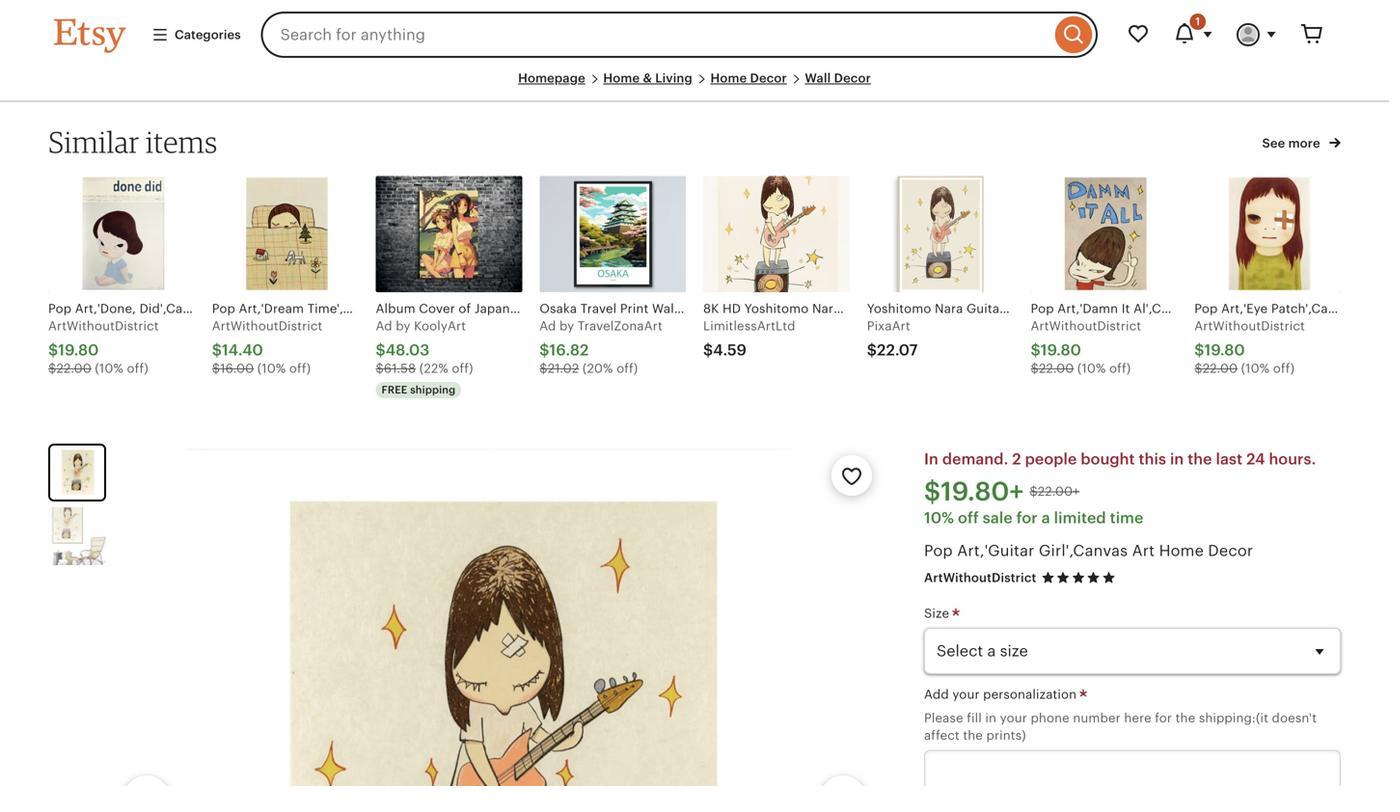 Task type: vqa. For each thing, say whether or not it's contained in the screenshot.
occasion
no



Task type: describe. For each thing, give the bounding box(es) containing it.
decor inside pop art,'done, did',canvas art home decor artwithoutdistrict $ 19.80 $ 22.00 (10% off)
[[276, 301, 312, 316]]

limited
[[1055, 510, 1107, 527]]

a d b y travelzonaart $ 16.82 $ 21.02 (20% off)
[[540, 319, 663, 376]]

art for 19.80
[[214, 301, 233, 316]]

0 vertical spatial the
[[1188, 451, 1213, 468]]

0 horizontal spatial for
[[1017, 510, 1038, 527]]

home & living link
[[604, 71, 693, 85]]

living
[[656, 71, 693, 85]]

hours.
[[1270, 451, 1317, 468]]

people
[[1026, 451, 1077, 468]]

travelzonaart
[[578, 319, 663, 333]]

(10% inside pop art,'eye patch',canvas art h artwithoutdistrict $ 19.80 $ 22.00 (10% off)
[[1242, 362, 1270, 376]]

48.03
[[386, 342, 430, 359]]

19.80 inside pop art,'damn it al',canvas art home decor artwithoutdistrict $ 19.80 $ 22.00 (10% off)
[[1041, 342, 1082, 359]]

$ inside pixaart $ 22.07
[[867, 342, 877, 359]]

16.82
[[550, 342, 589, 359]]

similar
[[48, 124, 140, 160]]

pop for pop art,'dream time',canvas art home decor artwithoutdistrict $ 14.40 $ 16.00 (10% off)
[[212, 301, 235, 316]]

art,'eye
[[1222, 301, 1268, 316]]

add your personalization
[[925, 688, 1081, 702]]

number
[[1074, 711, 1121, 726]]

off) inside pop art,'damn it al',canvas art home decor artwithoutdistrict $ 19.80 $ 22.00 (10% off)
[[1110, 362, 1131, 376]]

please
[[925, 711, 964, 726]]

pop art,'eye patch',canvas art h artwithoutdistrict $ 19.80 $ 22.00 (10% off)
[[1195, 301, 1390, 376]]

2
[[1013, 451, 1022, 468]]

22.07
[[877, 342, 918, 359]]

y for 16.82
[[568, 319, 574, 333]]

16.00
[[220, 362, 254, 376]]

14.40
[[222, 342, 263, 359]]

limitlessartltd
[[704, 319, 796, 333]]

home decor link
[[711, 71, 787, 85]]

(22%
[[420, 362, 449, 376]]

art for 14.40
[[391, 301, 409, 316]]

$19.80+ $22.00+
[[925, 477, 1080, 507]]

menu bar containing homepage
[[54, 69, 1336, 102]]

it
[[1122, 301, 1131, 316]]

y for 48.03
[[404, 319, 411, 333]]

22.00 inside pop art,'done, did',canvas art home decor artwithoutdistrict $ 19.80 $ 22.00 (10% off)
[[56, 362, 92, 376]]

sale
[[983, 510, 1013, 527]]

(10% inside pop art,'damn it al',canvas art home decor artwithoutdistrict $ 19.80 $ 22.00 (10% off)
[[1078, 362, 1106, 376]]

al',canvas
[[1134, 301, 1197, 316]]

art,'done,
[[75, 301, 136, 316]]

1 button
[[1162, 12, 1226, 58]]

off
[[958, 510, 979, 527]]

24
[[1247, 451, 1266, 468]]

pixaart
[[867, 319, 911, 333]]

phone
[[1031, 711, 1070, 726]]

time
[[1110, 510, 1144, 527]]

pop for pop art,'damn it al',canvas art home decor artwithoutdistrict $ 19.80 $ 22.00 (10% off)
[[1031, 301, 1055, 316]]

home left &
[[604, 71, 640, 85]]

pop art'guitar girl'canvas art home decor image 2 image
[[48, 508, 106, 566]]

similar items
[[48, 124, 218, 160]]

categories button
[[137, 17, 255, 52]]

artwithoutdistrict inside pop art,'done, did',canvas art home decor artwithoutdistrict $ 19.80 $ 22.00 (10% off)
[[48, 319, 159, 333]]

add
[[925, 688, 949, 702]]

wall decor
[[805, 71, 871, 85]]

pop art,'done, did',canvas art home decor artwithoutdistrict $ 19.80 $ 22.00 (10% off)
[[48, 301, 312, 376]]

your inside please fill in your phone number here for the shipping:(it doesn't affect the prints)
[[1000, 711, 1028, 726]]

osaka travel print wall art osaka wall hanging home décor osaka gift art lovers osaka art lover gift osaka travel gift japan image
[[540, 176, 686, 292]]

$19.80+
[[925, 477, 1024, 507]]

8k hd yoshitomo nara "guitar gril" 奈良美智 high resolution digital japanese contemporary wall art home decor canvas print gift ideas image
[[704, 176, 850, 292]]

affect
[[925, 729, 960, 743]]

off) inside 'a d b y travelzonaart $ 16.82 $ 21.02 (20% off)'
[[617, 362, 638, 376]]

see
[[1263, 136, 1286, 150]]

pop art,'done, did',canvas art home decor image
[[48, 176, 195, 292]]

this
[[1139, 451, 1167, 468]]

a for 48.03
[[376, 319, 385, 333]]

19.80 inside pop art,'eye patch',canvas art h artwithoutdistrict $ 19.80 $ 22.00 (10% off)
[[1205, 342, 1246, 359]]

personalization
[[984, 688, 1077, 702]]

off) inside pop art,'done, did',canvas art home decor artwithoutdistrict $ 19.80 $ 22.00 (10% off)
[[127, 362, 148, 376]]

fill
[[967, 711, 982, 726]]

home right living
[[711, 71, 747, 85]]

21.02
[[548, 362, 579, 376]]

10% off sale for a limited time
[[925, 510, 1144, 527]]

in demand. 2 people bought this in the last 24 hours.
[[925, 451, 1317, 468]]

pop for pop art,'guitar girl',canvas art home decor
[[925, 542, 953, 560]]

4.59
[[713, 342, 747, 359]]

(20%
[[583, 362, 613, 376]]

pop art,'eye patch',canvas art home decor image
[[1195, 176, 1342, 292]]

in
[[925, 451, 939, 468]]

pop art,'damn it al',canvas art home decor image
[[1031, 176, 1178, 292]]

$ inside limitlessartltd $ 4.59
[[704, 342, 713, 359]]

decor right wall
[[834, 71, 871, 85]]

artwithoutdistrict link
[[925, 571, 1037, 585]]

pop art'guitar girl'canvas art home decor image 1 image
[[50, 446, 104, 500]]

Add your personalization text field
[[925, 751, 1342, 787]]

home & living
[[604, 71, 693, 85]]

yoshitomo nara guitar girl art print, guitar girl nara poster, japanese wall art, japanese poster, angry girl red dress japanese image
[[867, 176, 1014, 292]]

here
[[1125, 711, 1152, 726]]



Task type: locate. For each thing, give the bounding box(es) containing it.
shipping
[[410, 384, 456, 396]]

pop for pop art,'eye patch',canvas art h artwithoutdistrict $ 19.80 $ 22.00 (10% off)
[[1195, 301, 1218, 316]]

artwithoutdistrict down 'art,'dream'
[[212, 319, 323, 333]]

home left patch',canvas
[[1222, 301, 1259, 316]]

artwithoutdistrict down the art,'guitar
[[925, 571, 1037, 585]]

off) down the it
[[1110, 362, 1131, 376]]

artwithoutdistrict inside pop art,'eye patch',canvas art h artwithoutdistrict $ 19.80 $ 22.00 (10% off)
[[1195, 319, 1306, 333]]

patch',canvas
[[1272, 301, 1356, 316]]

decor up koolyart at left top
[[453, 301, 489, 316]]

pop inside pop art,'dream time',canvas art home decor artwithoutdistrict $ 14.40 $ 16.00 (10% off)
[[212, 301, 235, 316]]

koolyart
[[414, 319, 466, 333]]

d inside the a d b y koolyart $ 48.03 $ 61.58 (22% off) free shipping
[[384, 319, 392, 333]]

art for $
[[1360, 301, 1378, 316]]

art left h
[[1360, 301, 1378, 316]]

3 19.80 from the left
[[1205, 342, 1246, 359]]

5 off) from the left
[[1110, 362, 1131, 376]]

art up 14.40
[[214, 301, 233, 316]]

decor
[[750, 71, 787, 85], [834, 71, 871, 85], [276, 301, 312, 316], [453, 301, 489, 316], [1262, 301, 1299, 316], [1209, 542, 1254, 560]]

off)
[[127, 362, 148, 376], [289, 362, 311, 376], [452, 362, 474, 376], [617, 362, 638, 376], [1110, 362, 1131, 376], [1274, 362, 1295, 376]]

1 (10% from the left
[[95, 362, 123, 376]]

off) inside pop art,'dream time',canvas art home decor artwithoutdistrict $ 14.40 $ 16.00 (10% off)
[[289, 362, 311, 376]]

b up 16.82
[[560, 319, 568, 333]]

b up 48.03 at the top left of the page
[[396, 319, 404, 333]]

19.80
[[58, 342, 99, 359], [1041, 342, 1082, 359], [1205, 342, 1246, 359]]

pop left art,'damn
[[1031, 301, 1055, 316]]

menu bar
[[54, 69, 1336, 102]]

artwithoutdistrict inside pop art,'dream time',canvas art home decor artwithoutdistrict $ 14.40 $ 16.00 (10% off)
[[212, 319, 323, 333]]

a
[[376, 319, 385, 333], [540, 319, 548, 333], [1042, 510, 1051, 527]]

art inside pop art,'eye patch',canvas art h artwithoutdistrict $ 19.80 $ 22.00 (10% off)
[[1360, 301, 1378, 316]]

pop art,'dream time',canvas art home decor artwithoutdistrict $ 14.40 $ 16.00 (10% off)
[[212, 301, 489, 376]]

1 d from the left
[[384, 319, 392, 333]]

61.58
[[384, 362, 416, 376]]

0 vertical spatial for
[[1017, 510, 1038, 527]]

1 horizontal spatial your
[[1000, 711, 1028, 726]]

a d b y koolyart $ 48.03 $ 61.58 (22% off) free shipping
[[376, 319, 474, 396]]

2 off) from the left
[[289, 362, 311, 376]]

pop for pop art,'done, did',canvas art home decor artwithoutdistrict $ 19.80 $ 22.00 (10% off)
[[48, 301, 72, 316]]

d up 16.82
[[548, 319, 556, 333]]

a inside the a d b y koolyart $ 48.03 $ 61.58 (22% off) free shipping
[[376, 319, 385, 333]]

(10% down art,'damn
[[1078, 362, 1106, 376]]

off) inside pop art,'eye patch',canvas art h artwithoutdistrict $ 19.80 $ 22.00 (10% off)
[[1274, 362, 1295, 376]]

the left last
[[1188, 451, 1213, 468]]

your
[[953, 688, 980, 702], [1000, 711, 1028, 726]]

pop art,'guitar girl',canvas art home decor
[[925, 542, 1254, 560]]

y up 48.03 at the top left of the page
[[404, 319, 411, 333]]

art up 48.03 at the top left of the page
[[391, 301, 409, 316]]

19.80 down art,'eye on the right top of the page
[[1205, 342, 1246, 359]]

doesn't
[[1273, 711, 1317, 726]]

4 (10% from the left
[[1242, 362, 1270, 376]]

artwithoutdistrict down art,'damn
[[1031, 319, 1142, 333]]

22.00 down art,'done,
[[56, 362, 92, 376]]

2 y from the left
[[568, 319, 574, 333]]

categories banner
[[19, 0, 1370, 69]]

2 horizontal spatial a
[[1042, 510, 1051, 527]]

decor down pop art,'dream time',canvas art home decor image
[[276, 301, 312, 316]]

Search for anything text field
[[261, 12, 1051, 58]]

d inside 'a d b y travelzonaart $ 16.82 $ 21.02 (20% off)'
[[548, 319, 556, 333]]

see more link
[[1263, 132, 1342, 152]]

(10%
[[95, 362, 123, 376], [257, 362, 286, 376], [1078, 362, 1106, 376], [1242, 362, 1270, 376]]

the
[[1188, 451, 1213, 468], [1176, 711, 1196, 726], [964, 729, 983, 743]]

1
[[1196, 15, 1201, 28]]

size
[[925, 607, 953, 621]]

items
[[146, 124, 218, 160]]

(10% down 14.40
[[257, 362, 286, 376]]

homepage link
[[518, 71, 586, 85]]

home decor
[[711, 71, 787, 85]]

home up koolyart at left top
[[413, 301, 449, 316]]

1 horizontal spatial y
[[568, 319, 574, 333]]

pop left art,'eye on the right top of the page
[[1195, 301, 1218, 316]]

more
[[1289, 136, 1321, 150]]

categories
[[175, 27, 241, 42]]

a down $22.00+
[[1042, 510, 1051, 527]]

3 off) from the left
[[452, 362, 474, 376]]

home up 14.40
[[236, 301, 272, 316]]

2 19.80 from the left
[[1041, 342, 1082, 359]]

1 19.80 from the left
[[58, 342, 99, 359]]

in right fill
[[986, 711, 997, 726]]

girl',canvas
[[1039, 542, 1128, 560]]

pop down 10%
[[925, 542, 953, 560]]

y
[[404, 319, 411, 333], [568, 319, 574, 333]]

None search field
[[261, 12, 1098, 58]]

b inside 'a d b y travelzonaart $ 16.82 $ 21.02 (20% off)'
[[560, 319, 568, 333]]

see more
[[1263, 136, 1324, 150]]

off) down art,'done,
[[127, 362, 148, 376]]

home inside pop art,'damn it al',canvas art home decor artwithoutdistrict $ 19.80 $ 22.00 (10% off)
[[1222, 301, 1259, 316]]

for inside please fill in your phone number here for the shipping:(it doesn't affect the prints)
[[1156, 711, 1173, 726]]

off) right (22% on the left top of the page
[[452, 362, 474, 376]]

&
[[643, 71, 652, 85]]

2 (10% from the left
[[257, 362, 286, 376]]

0 vertical spatial your
[[953, 688, 980, 702]]

artwithoutdistrict inside pop art,'damn it al',canvas art home decor artwithoutdistrict $ 19.80 $ 22.00 (10% off)
[[1031, 319, 1142, 333]]

$
[[48, 342, 58, 359], [212, 342, 222, 359], [376, 342, 386, 359], [540, 342, 550, 359], [704, 342, 713, 359], [867, 342, 877, 359], [1031, 342, 1041, 359], [1195, 342, 1205, 359], [48, 362, 56, 376], [212, 362, 220, 376], [376, 362, 384, 376], [540, 362, 548, 376], [1031, 362, 1039, 376], [1195, 362, 1203, 376]]

2 vertical spatial the
[[964, 729, 983, 743]]

1 horizontal spatial 22.00
[[1039, 362, 1074, 376]]

shipping:(it
[[1199, 711, 1269, 726]]

pop art,'dream time',canvas art home decor image
[[212, 176, 359, 292]]

a up 21.02
[[540, 319, 548, 333]]

b inside the a d b y koolyart $ 48.03 $ 61.58 (22% off) free shipping
[[396, 319, 404, 333]]

art inside pop art,'dream time',canvas art home decor artwithoutdistrict $ 14.40 $ 16.00 (10% off)
[[391, 301, 409, 316]]

pop inside pop art,'done, did',canvas art home decor artwithoutdistrict $ 19.80 $ 22.00 (10% off)
[[48, 301, 72, 316]]

22.00 down art,'damn
[[1039, 362, 1074, 376]]

for right here
[[1156, 711, 1173, 726]]

album cover of japanese city pop record 1990, two girls and car, anime illustration urushihara satoshi, anime art, anime canvas 1.5" canvas image
[[376, 176, 522, 292]]

0 horizontal spatial y
[[404, 319, 411, 333]]

for
[[1017, 510, 1038, 527], [1156, 711, 1173, 726]]

art left art,'eye on the right top of the page
[[1200, 301, 1219, 316]]

1 b from the left
[[396, 319, 404, 333]]

d up 48.03 at the top left of the page
[[384, 319, 392, 333]]

h
[[1382, 301, 1390, 316]]

the right here
[[1176, 711, 1196, 726]]

6 off) from the left
[[1274, 362, 1295, 376]]

decor inside pop art,'dream time',canvas art home decor artwithoutdistrict $ 14.40 $ 16.00 (10% off)
[[453, 301, 489, 316]]

19.80 inside pop art,'done, did',canvas art home decor artwithoutdistrict $ 19.80 $ 22.00 (10% off)
[[58, 342, 99, 359]]

1 horizontal spatial 19.80
[[1041, 342, 1082, 359]]

did',canvas
[[140, 301, 211, 316]]

19.80 down art,'damn
[[1041, 342, 1082, 359]]

(10% inside pop art,'done, did',canvas art home decor artwithoutdistrict $ 19.80 $ 22.00 (10% off)
[[95, 362, 123, 376]]

b
[[396, 319, 404, 333], [560, 319, 568, 333]]

for right sale
[[1017, 510, 1038, 527]]

3 22.00 from the left
[[1203, 362, 1238, 376]]

22.00 inside pop art,'damn it al',canvas art home decor artwithoutdistrict $ 19.80 $ 22.00 (10% off)
[[1039, 362, 1074, 376]]

in inside please fill in your phone number here for the shipping:(it doesn't affect the prints)
[[986, 711, 997, 726]]

1 horizontal spatial in
[[1171, 451, 1184, 468]]

4 off) from the left
[[617, 362, 638, 376]]

see more listings like this element
[[1263, 136, 1324, 150]]

art
[[214, 301, 233, 316], [391, 301, 409, 316], [1200, 301, 1219, 316], [1360, 301, 1378, 316], [1133, 542, 1155, 560]]

decor down last
[[1209, 542, 1254, 560]]

1 horizontal spatial d
[[548, 319, 556, 333]]

3 (10% from the left
[[1078, 362, 1106, 376]]

1 vertical spatial the
[[1176, 711, 1196, 726]]

pop inside pop art,'damn it al',canvas art home decor artwithoutdistrict $ 19.80 $ 22.00 (10% off)
[[1031, 301, 1055, 316]]

a for 16.82
[[540, 319, 548, 333]]

wall
[[805, 71, 831, 85]]

off) inside the a d b y koolyart $ 48.03 $ 61.58 (22% off) free shipping
[[452, 362, 474, 376]]

home down the this
[[1160, 542, 1204, 560]]

(10% inside pop art,'dream time',canvas art home decor artwithoutdistrict $ 14.40 $ 16.00 (10% off)
[[257, 362, 286, 376]]

y up 16.82
[[568, 319, 574, 333]]

decor inside pop art,'damn it al',canvas art home decor artwithoutdistrict $ 19.80 $ 22.00 (10% off)
[[1262, 301, 1299, 316]]

the down fill
[[964, 729, 983, 743]]

home inside pop art,'done, did',canvas art home decor artwithoutdistrict $ 19.80 $ 22.00 (10% off)
[[236, 301, 272, 316]]

1 vertical spatial for
[[1156, 711, 1173, 726]]

free
[[382, 384, 408, 396]]

0 horizontal spatial d
[[384, 319, 392, 333]]

pop left art,'done,
[[48, 301, 72, 316]]

none search field inside categories banner
[[261, 12, 1098, 58]]

bought
[[1081, 451, 1136, 468]]

10%
[[925, 510, 955, 527]]

y inside 'a d b y travelzonaart $ 16.82 $ 21.02 (20% off)'
[[568, 319, 574, 333]]

22.00
[[56, 362, 92, 376], [1039, 362, 1074, 376], [1203, 362, 1238, 376]]

1 vertical spatial your
[[1000, 711, 1028, 726]]

2 b from the left
[[560, 319, 568, 333]]

artwithoutdistrict down art,'eye on the right top of the page
[[1195, 319, 1306, 333]]

pop inside pop art,'eye patch',canvas art h artwithoutdistrict $ 19.80 $ 22.00 (10% off)
[[1195, 301, 1218, 316]]

0 horizontal spatial 19.80
[[58, 342, 99, 359]]

your up prints)
[[1000, 711, 1028, 726]]

wall decor link
[[805, 71, 871, 85]]

artwithoutdistrict down art,'done,
[[48, 319, 159, 333]]

d for 16.82
[[548, 319, 556, 333]]

2 horizontal spatial 19.80
[[1205, 342, 1246, 359]]

2 horizontal spatial 22.00
[[1203, 362, 1238, 376]]

d for 48.03
[[384, 319, 392, 333]]

1 horizontal spatial b
[[560, 319, 568, 333]]

in right the this
[[1171, 451, 1184, 468]]

1 horizontal spatial for
[[1156, 711, 1173, 726]]

off) right 16.00
[[289, 362, 311, 376]]

1 horizontal spatial a
[[540, 319, 548, 333]]

b for 16.82
[[560, 319, 568, 333]]

limitlessartltd $ 4.59
[[704, 319, 796, 359]]

off) right (20%
[[617, 362, 638, 376]]

22.00 down art,'eye on the right top of the page
[[1203, 362, 1238, 376]]

19.80 down art,'done,
[[58, 342, 99, 359]]

2 d from the left
[[548, 319, 556, 333]]

pop
[[48, 301, 72, 316], [212, 301, 235, 316], [1031, 301, 1055, 316], [1195, 301, 1218, 316], [925, 542, 953, 560]]

0 horizontal spatial b
[[396, 319, 404, 333]]

pixaart $ 22.07
[[867, 319, 918, 359]]

off) down patch',canvas
[[1274, 362, 1295, 376]]

art inside pop art,'damn it al',canvas art home decor artwithoutdistrict $ 19.80 $ 22.00 (10% off)
[[1200, 301, 1219, 316]]

home inside pop art,'dream time',canvas art home decor artwithoutdistrict $ 14.40 $ 16.00 (10% off)
[[413, 301, 449, 316]]

pop art,'damn it al',canvas art home decor artwithoutdistrict $ 19.80 $ 22.00 (10% off)
[[1031, 301, 1299, 376]]

art,'damn
[[1058, 301, 1119, 316]]

0 vertical spatial in
[[1171, 451, 1184, 468]]

2 22.00 from the left
[[1039, 362, 1074, 376]]

demand.
[[943, 451, 1009, 468]]

your up fill
[[953, 688, 980, 702]]

(10% down art,'done,
[[95, 362, 123, 376]]

last
[[1217, 451, 1243, 468]]

22.00 inside pop art,'eye patch',canvas art h artwithoutdistrict $ 19.80 $ 22.00 (10% off)
[[1203, 362, 1238, 376]]

art down time
[[1133, 542, 1155, 560]]

1 22.00 from the left
[[56, 362, 92, 376]]

homepage
[[518, 71, 586, 85]]

a down time',canvas at the left top of the page
[[376, 319, 385, 333]]

(10% down art,'eye on the right top of the page
[[1242, 362, 1270, 376]]

in
[[1171, 451, 1184, 468], [986, 711, 997, 726]]

a inside 'a d b y travelzonaart $ 16.82 $ 21.02 (20% off)'
[[540, 319, 548, 333]]

please fill in your phone number here for the shipping:(it doesn't affect the prints)
[[925, 711, 1317, 743]]

1 y from the left
[[404, 319, 411, 333]]

y inside the a d b y koolyart $ 48.03 $ 61.58 (22% off) free shipping
[[404, 319, 411, 333]]

b for 48.03
[[396, 319, 404, 333]]

d
[[384, 319, 392, 333], [548, 319, 556, 333]]

art,'guitar
[[958, 542, 1035, 560]]

0 horizontal spatial 22.00
[[56, 362, 92, 376]]

pop up 14.40
[[212, 301, 235, 316]]

1 off) from the left
[[127, 362, 148, 376]]

0 horizontal spatial in
[[986, 711, 997, 726]]

decor left wall
[[750, 71, 787, 85]]

0 horizontal spatial your
[[953, 688, 980, 702]]

0 horizontal spatial a
[[376, 319, 385, 333]]

art inside pop art,'done, did',canvas art home decor artwithoutdistrict $ 19.80 $ 22.00 (10% off)
[[214, 301, 233, 316]]

prints)
[[987, 729, 1027, 743]]

artwithoutdistrict
[[48, 319, 159, 333], [212, 319, 323, 333], [1031, 319, 1142, 333], [1195, 319, 1306, 333], [925, 571, 1037, 585]]

1 vertical spatial in
[[986, 711, 997, 726]]

decor down pop art,'eye patch',canvas art home decor image on the right of the page
[[1262, 301, 1299, 316]]

art,'dream
[[239, 301, 304, 316]]

$22.00+
[[1030, 484, 1080, 499]]

time',canvas
[[308, 301, 387, 316]]



